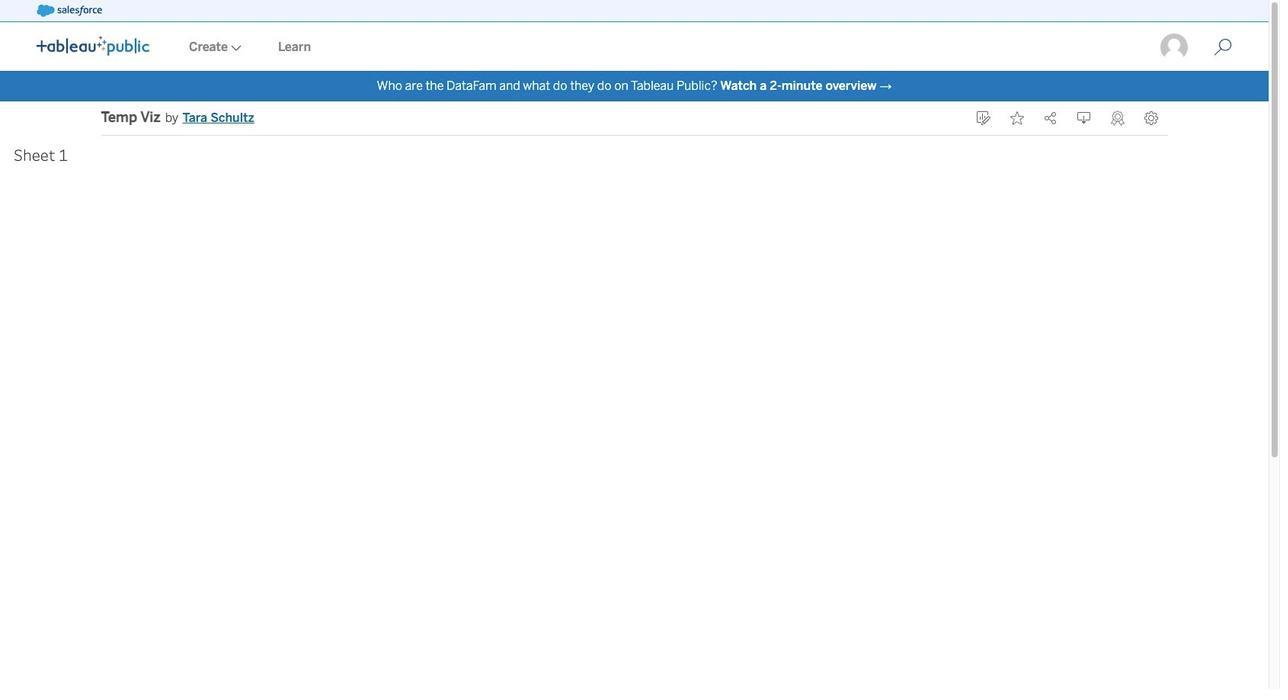 Task type: vqa. For each thing, say whether or not it's contained in the screenshot.
"PARTICIPATE IN PROJECTS DESIGNED BY THE COMMUNITY TO HELP YOU LEARN, PRACTICE, AND APPLY YOUR DATA SKILLS." image
no



Task type: describe. For each thing, give the bounding box(es) containing it.
logo image
[[37, 36, 149, 56]]

salesforce logo image
[[37, 5, 102, 17]]

go to search image
[[1196, 38, 1251, 56]]

favorite button image
[[1010, 111, 1024, 125]]

edit image
[[977, 111, 991, 125]]

create image
[[228, 45, 242, 51]]



Task type: locate. For each thing, give the bounding box(es) containing it.
tara.schultz image
[[1159, 32, 1190, 63]]

nominate for viz of the day image
[[1111, 111, 1125, 126]]



